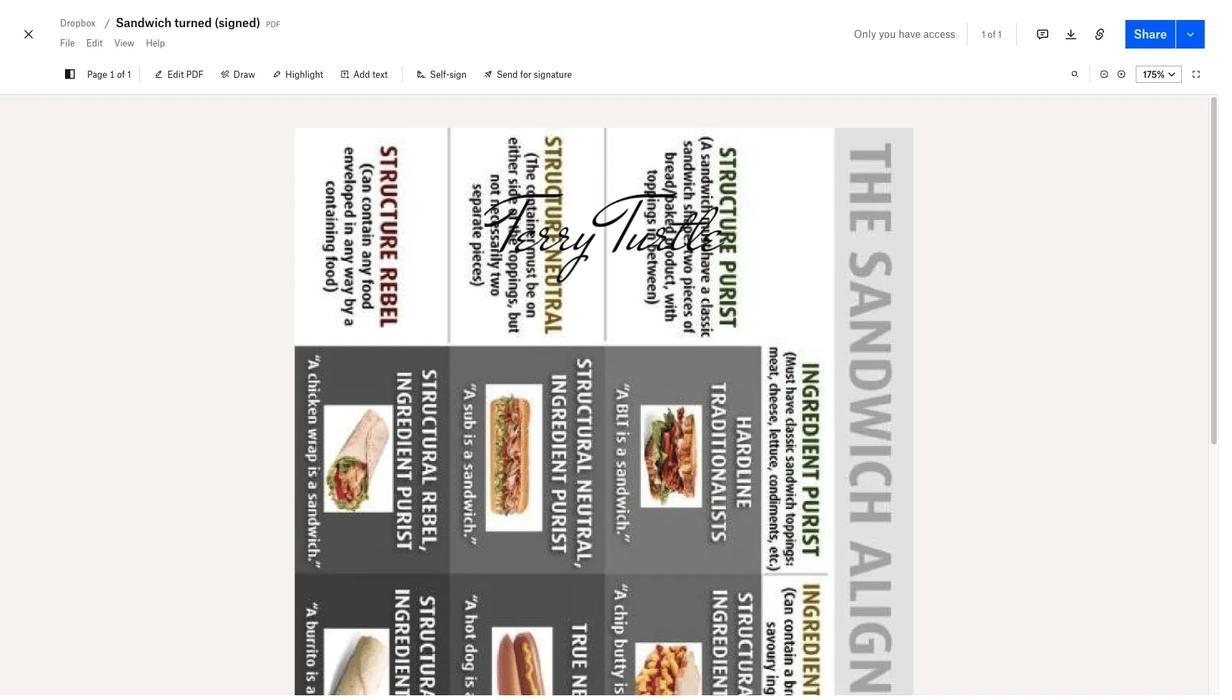 Task type: vqa. For each thing, say whether or not it's contained in the screenshot.
Account settings
no



Task type: locate. For each thing, give the bounding box(es) containing it.
edit inside dropdown button
[[86, 38, 103, 48]]

sandwich turned (signed).pdf image
[[295, 128, 914, 697]]

/ sandwich turned (signed) pdf
[[104, 16, 281, 30]]

0 vertical spatial edit
[[86, 38, 103, 48]]

edit for edit pdf
[[167, 69, 184, 80]]

only
[[854, 28, 876, 40]]

1
[[982, 29, 986, 40], [998, 29, 1002, 40], [110, 69, 115, 80], [127, 69, 131, 80]]

of
[[988, 29, 996, 40], [117, 69, 125, 80]]

add text button
[[332, 63, 396, 86]]

pdf
[[186, 69, 204, 80]]

sandwich
[[116, 16, 172, 30]]

dropbox
[[60, 18, 96, 28]]

turned
[[174, 16, 212, 30]]

self-sign
[[430, 69, 467, 80]]

1 horizontal spatial of
[[988, 29, 996, 40]]

help button
[[140, 31, 171, 54]]

send for signature button
[[475, 63, 581, 86]]

draw button
[[212, 63, 264, 86]]

text
[[372, 69, 388, 80]]

edit inside button
[[167, 69, 184, 80]]

175% button
[[1136, 66, 1182, 83]]

1 horizontal spatial edit
[[167, 69, 184, 80]]

send
[[497, 69, 518, 80]]

edit left the pdf
[[167, 69, 184, 80]]

edit
[[86, 38, 103, 48], [167, 69, 184, 80]]

send for signature
[[497, 69, 572, 80]]

file
[[60, 38, 75, 48]]

of right access
[[988, 29, 996, 40]]

1 vertical spatial of
[[117, 69, 125, 80]]

edit pdf
[[167, 69, 204, 80]]

self-
[[430, 69, 450, 80]]

1 of 1
[[982, 29, 1002, 40]]

page
[[87, 69, 107, 80]]

1 vertical spatial edit
[[167, 69, 184, 80]]

of right page
[[117, 69, 125, 80]]

0 horizontal spatial edit
[[86, 38, 103, 48]]

edit down dropbox popup button
[[86, 38, 103, 48]]

for
[[520, 69, 532, 80]]

pdf
[[266, 17, 281, 29]]



Task type: describe. For each thing, give the bounding box(es) containing it.
sign
[[450, 69, 467, 80]]

add
[[353, 69, 370, 80]]

add text
[[353, 69, 388, 80]]

you
[[879, 28, 896, 40]]

view
[[114, 38, 135, 48]]

175%
[[1143, 69, 1165, 80]]

draw
[[234, 69, 255, 80]]

close image
[[20, 23, 37, 46]]

edit button
[[81, 31, 108, 54]]

have
[[899, 28, 921, 40]]

/
[[104, 17, 110, 29]]

highlight
[[285, 69, 323, 80]]

self-sign button
[[409, 63, 475, 86]]

page 1 of 1
[[87, 69, 131, 80]]

file button
[[54, 31, 81, 54]]

share button
[[1126, 20, 1176, 49]]

0 horizontal spatial of
[[117, 69, 125, 80]]

signature
[[534, 69, 572, 80]]

access
[[924, 28, 956, 40]]

highlight button
[[264, 63, 332, 86]]

view button
[[108, 31, 140, 54]]

help
[[146, 38, 165, 48]]

edit for edit
[[86, 38, 103, 48]]

(signed)
[[215, 16, 260, 30]]

share
[[1134, 27, 1167, 41]]

only you have access
[[854, 28, 956, 40]]

dropbox button
[[54, 14, 101, 31]]

0 vertical spatial of
[[988, 29, 996, 40]]

edit pdf button
[[146, 63, 212, 86]]



